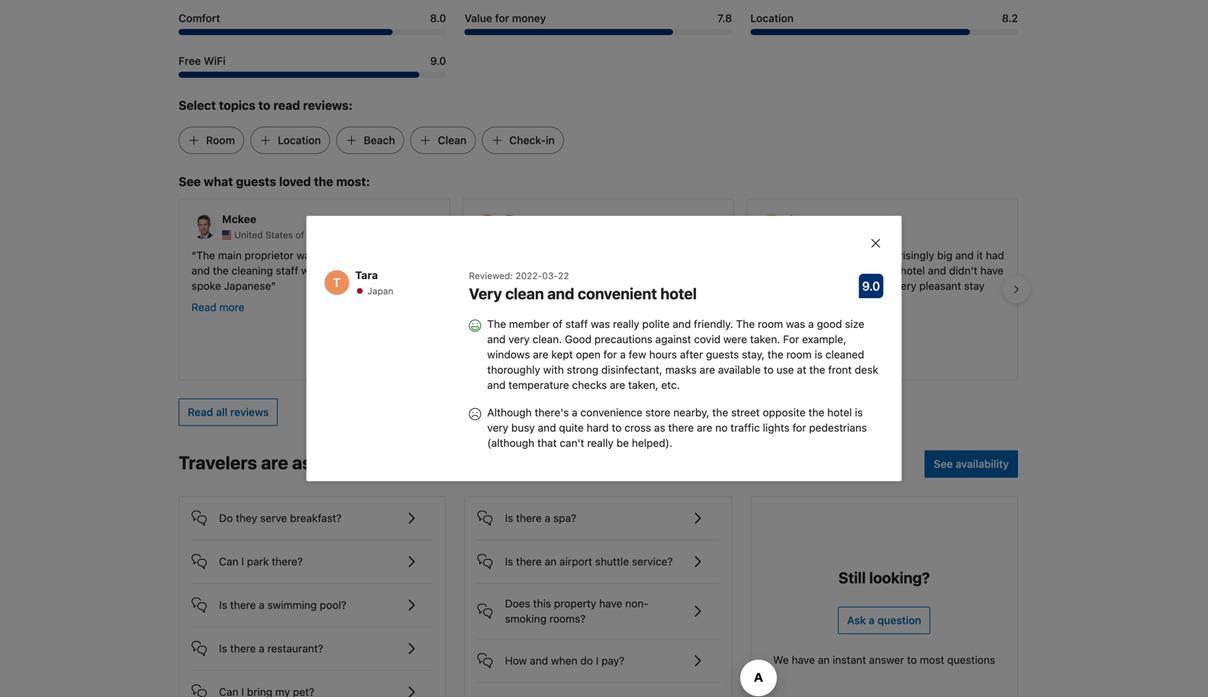 Task type: vqa. For each thing, say whether or not it's contained in the screenshot.
us$43.50
no



Task type: locate. For each thing, give the bounding box(es) containing it.
1 vertical spatial i
[[596, 655, 599, 668]]

taken. down reviewed:
[[476, 295, 506, 308]]

windows for with...
[[575, 295, 618, 308]]

looking?
[[870, 569, 930, 587]]

1 vertical spatial polite
[[643, 318, 670, 331]]

very clean and convenient hotel dialog
[[288, 198, 920, 500]]

1 horizontal spatial read more
[[476, 347, 529, 360]]

were
[[301, 264, 325, 277], [667, 280, 690, 292], [724, 333, 747, 346]]

0 horizontal spatial have
[[599, 598, 623, 610]]

room
[[786, 249, 812, 262], [540, 264, 565, 277], [633, 310, 659, 323], [758, 318, 783, 331], [787, 349, 812, 361]]

nice up many
[[792, 264, 813, 277]]

stay, for the member of staff was really polite and friendly. the room was a good size and very clean. good precautions against covid were taken. for example, windows are kept open for a few hours after guests stay, the room is cleaned thoroughly with strong disinfectant, masks are available to use at the front desk and temperature checks are taken, etc.
[[742, 349, 765, 361]]

for inside the member of staff was really polite and friendly. the room was a good size and very clean. good precautions against covid were taken. for example, windows are kept open for a few hours after guests stay, the room is cleaned thoroughly with strong disinfectant, masks are available to use at the front desk and temperature checks are taken, etc.
[[783, 333, 800, 346]]

1 horizontal spatial cleaned
[[826, 349, 865, 361]]

1 vertical spatial kept
[[552, 349, 573, 361]]

nice inside the room number was surprisingly big and it had a very nice view. it is a small hotel and didn't have too many guests. we had a very pleasant stay there.
[[792, 264, 813, 277]]

1 vertical spatial "
[[560, 326, 565, 338]]

2 horizontal spatial hotel
[[901, 264, 925, 277]]

too
[[760, 280, 776, 292]]

is for is there a spa?
[[505, 512, 513, 525]]

see what guests loved the most:
[[179, 174, 370, 189]]

very
[[328, 249, 349, 262], [670, 264, 692, 277], [768, 264, 789, 277], [896, 280, 917, 292], [509, 333, 530, 346], [487, 422, 509, 434]]

do
[[581, 655, 593, 668]]

of right states
[[296, 230, 304, 240]]

a down guests. on the right top of the page
[[808, 318, 814, 331]]

1 horizontal spatial more
[[503, 347, 529, 360]]

for inside the member of staff was really polite and friendly. the room was a good size and very clean. good precautions against covid were taken. for example, windows are kept open for a few hours after guests stay, the room is cleaned thoroughly with...
[[509, 295, 525, 308]]

staff inside the member of staff was really polite and friendly. the room was a good size and very clean. good precautions against covid were taken. for example, windows are kept open for a few hours after guests stay, the room is cleaned thoroughly with strong disinfectant, masks are available to use at the front desk and temperature checks are taken, etc.
[[566, 318, 588, 331]]

0 horizontal spatial stay,
[[589, 310, 612, 323]]

0 horizontal spatial had
[[866, 280, 884, 292]]

and inside although there's a convenience store nearby, the street opposite the hotel is very busy and quite hard to cross as there are no traffic lights for pedestrians (although that can't really be helped).
[[538, 422, 556, 434]]

is there an airport shuttle service? button
[[478, 541, 719, 571]]

read for read more button associated with "
[[192, 301, 217, 314]]

1 vertical spatial guests
[[553, 310, 586, 323]]

guests inside the member of staff was really polite and friendly. the room was a good size and very clean. good precautions against covid were taken. for example, windows are kept open for a few hours after guests stay, the room is cleaned thoroughly with...
[[553, 310, 586, 323]]

although there's a convenience store nearby, the street opposite the hotel is very busy and quite hard to cross as there are no traffic lights for pedestrians (although that can't really be helped).
[[487, 407, 867, 450]]

good for with...
[[508, 280, 535, 292]]

against inside the member of staff was really polite and friendly. the room was a good size and very clean. good precautions against covid were taken. for example, windows are kept open for a few hours after guests stay, the room is cleaned thoroughly with...
[[598, 280, 634, 292]]

read for read all reviews "button"
[[188, 406, 213, 419]]

states
[[265, 230, 293, 240]]

do
[[219, 512, 233, 525]]

cleaned for the member of staff was really polite and friendly. the room was a good size and very clean. good precautions against covid were taken. for example, windows are kept open for a few hours after guests stay, the room is cleaned thoroughly with...
[[673, 310, 711, 323]]

have inside the room number was surprisingly big and it had a very nice view. it is a small hotel and didn't have too many guests. we had a very pleasant stay there.
[[981, 264, 1004, 277]]

good left 03-
[[508, 280, 535, 292]]

kept for with
[[552, 349, 573, 361]]

location 8.2 meter
[[751, 29, 1018, 35]]

japanese
[[224, 280, 271, 292]]

a up disinfectant,
[[620, 349, 626, 361]]

1 horizontal spatial clean.
[[533, 333, 562, 346]]

open up the member of staff was really polite and friendly. the room was a good size and very clean. good precautions against covid were taken. for example, windows are kept open for a few hours after guests stay, the room is cleaned thoroughly with strong disinfectant, masks are available to use at the front desk and temperature checks are taken, etc.
[[663, 295, 688, 308]]

1 horizontal spatial we
[[847, 280, 863, 292]]

japan image
[[355, 287, 365, 296]]

0 horizontal spatial few
[[476, 310, 493, 323]]

see left availability
[[934, 458, 953, 471]]

2 vertical spatial have
[[792, 654, 815, 667]]

precautions inside the member of staff was really polite and friendly. the room was a good size and very clean. good precautions against covid were taken. for example, windows are kept open for a few hours after guests stay, the room is cleaned thoroughly with...
[[538, 280, 596, 292]]

0 vertical spatial precautions
[[538, 280, 596, 292]]

at
[[797, 364, 807, 376]]

really for with...
[[606, 249, 633, 262]]

the down very at the left of page
[[487, 318, 506, 331]]

7.8
[[718, 12, 732, 24]]

to
[[258, 98, 271, 113], [764, 364, 774, 376], [612, 422, 622, 434], [907, 654, 917, 667]]

really for with
[[613, 318, 640, 331]]

0 horizontal spatial good
[[508, 280, 535, 292]]

park
[[247, 556, 269, 568]]

" up with
[[560, 326, 565, 338]]

stay, inside the member of staff was really polite and friendly. the room was a good size and very clean. good precautions against covid were taken. for example, windows are kept open for a few hours after guests stay, the room is cleaned thoroughly with...
[[589, 310, 612, 323]]

thoroughly inside the member of staff was really polite and friendly. the room was a good size and very clean. good precautions against covid were taken. for example, windows are kept open for a few hours after guests stay, the room is cleaned thoroughly with strong disinfectant, masks are available to use at the front desk and temperature checks are taken, etc.
[[487, 364, 541, 376]]

cleaned inside the member of staff was really polite and friendly. the room was a good size and very clean. good precautions against covid were taken. for example, windows are kept open for a few hours after guests stay, the room is cleaned thoroughly with strong disinfectant, masks are available to use at the front desk and temperature checks are taken, etc.
[[826, 349, 865, 361]]

1 vertical spatial clean.
[[533, 333, 562, 346]]

read left all
[[188, 406, 213, 419]]

taken. for the member of staff was really polite and friendly. the room was a good size and very clean. good precautions against covid were taken. for example, windows are kept open for a few hours after guests stay, the room is cleaned thoroughly with...
[[476, 295, 506, 308]]

kept up the member of staff was really polite and friendly. the room was a good size and very clean. good precautions against covid were taken. for example, windows are kept open for a few hours after guests stay, the room is cleaned thoroughly with strong disinfectant, masks are available to use at the front desk and temperature checks are taken, etc.
[[639, 295, 661, 308]]

is inside "button"
[[505, 556, 513, 568]]

was down "united states of america"
[[297, 249, 316, 262]]

more for "
[[219, 301, 245, 314]]

0 horizontal spatial guests
[[236, 174, 276, 189]]

tara
[[506, 213, 529, 226], [355, 269, 378, 282]]

street
[[731, 407, 760, 419]]

friendly. inside the member of staff was really polite and friendly. the room was a good size and very clean. good precautions against covid were taken. for example, windows are kept open for a few hours after guests stay, the room is cleaned thoroughly with...
[[476, 264, 515, 277]]

0 vertical spatial an
[[545, 556, 557, 568]]

big
[[938, 249, 953, 262]]

kept
[[639, 295, 661, 308], [552, 349, 573, 361]]

0 vertical spatial staff
[[559, 249, 581, 262]]

1 horizontal spatial location
[[751, 12, 794, 24]]

is left spa?
[[505, 512, 513, 525]]

1 horizontal spatial i
[[596, 655, 599, 668]]

member
[[502, 249, 543, 262], [509, 318, 550, 331]]

read
[[273, 98, 300, 113]]

there inside although there's a convenience store nearby, the street opposite the hotel is very busy and quite hard to cross as there are no traffic lights for pedestrians (although that can't really be helped).
[[668, 422, 694, 434]]

united
[[234, 230, 263, 240]]

1 horizontal spatial read more button
[[476, 346, 529, 361]]

this is a carousel with rotating slides. it displays featured reviews of the property. use the next and previous buttons to navigate. region
[[166, 193, 1031, 387]]

a right ask
[[869, 615, 875, 627]]

2 vertical spatial of
[[553, 318, 563, 331]]

guests inside the member of staff was really polite and friendly. the room was a good size and very clean. good precautions against covid were taken. for example, windows are kept open for a few hours after guests stay, the room is cleaned thoroughly with strong disinfectant, masks are available to use at the front desk and temperature checks are taken, etc.
[[706, 349, 739, 361]]

proprietor
[[245, 249, 294, 262]]

0 horizontal spatial were
[[301, 264, 325, 277]]

read down very at the left of page
[[476, 347, 501, 360]]

guests up with...
[[553, 310, 586, 323]]

1 horizontal spatial covid
[[694, 333, 721, 346]]

0 vertical spatial had
[[986, 249, 1005, 262]]

precautions for with
[[595, 333, 653, 346]]

0 horizontal spatial more
[[219, 301, 245, 314]]

windows
[[575, 295, 618, 308], [487, 349, 530, 361]]

value for money 7.8 meter
[[465, 29, 732, 35]]

1 vertical spatial against
[[656, 333, 691, 346]]

stay,
[[589, 310, 612, 323], [742, 349, 765, 361]]

that
[[538, 437, 557, 450]]

1 horizontal spatial had
[[986, 249, 1005, 262]]

really down hard at the bottom of page
[[587, 437, 614, 450]]

polite inside the member of staff was really polite and friendly. the room was a good size and very clean. good precautions against covid were taken. for example, windows are kept open for a few hours after guests stay, the room is cleaned thoroughly with...
[[635, 249, 663, 262]]

example, up front
[[802, 333, 847, 346]]

2 vertical spatial hotel
[[828, 407, 852, 419]]

polite inside the member of staff was really polite and friendly. the room was a good size and very clean. good precautions against covid were taken. for example, windows are kept open for a few hours after guests stay, the room is cleaned thoroughly with strong disinfectant, masks are available to use at the front desk and temperature checks are taken, etc.
[[643, 318, 670, 331]]

" down cleaning
[[271, 280, 276, 292]]

friendly. inside the member of staff was really polite and friendly. the room was a good size and very clean. good precautions against covid were taken. for example, windows are kept open for a few hours after guests stay, the room is cleaned thoroughly with strong disinfectant, masks are available to use at the front desk and temperature checks are taken, etc.
[[694, 318, 733, 331]]

the inside the room number was surprisingly big and it had a very nice view. it is a small hotel and didn't have too many guests. we had a very pleasant stay there.
[[764, 249, 783, 262]]

good down guests. on the right top of the page
[[817, 318, 842, 331]]

read down there.
[[760, 316, 785, 329]]

1 horizontal spatial windows
[[575, 295, 618, 308]]

1 vertical spatial see
[[934, 458, 953, 471]]

windows inside the member of staff was really polite and friendly. the room was a good size and very clean. good precautions against covid were taken. for example, windows are kept open for a few hours after guests stay, the room is cleaned thoroughly with...
[[575, 295, 618, 308]]

covid up masks
[[694, 333, 721, 346]]

1 vertical spatial stay,
[[742, 349, 765, 361]]

of up 03-
[[546, 249, 556, 262]]

1 vertical spatial location
[[278, 134, 321, 146]]

1 vertical spatial few
[[629, 349, 647, 361]]

most
[[920, 654, 945, 667]]

nearby,
[[674, 407, 710, 419]]

0 horizontal spatial good
[[599, 264, 624, 277]]

were right convenient
[[667, 280, 690, 292]]

few down very at the left of page
[[476, 310, 493, 323]]

with
[[543, 364, 564, 376]]

hours inside the member of staff was really polite and friendly. the room was a good size and very clean. good precautions against covid were taken. for example, windows are kept open for a few hours after guests stay, the room is cleaned thoroughly with...
[[496, 310, 524, 323]]

against for with
[[656, 333, 691, 346]]

friendly. up japan icon
[[328, 264, 367, 277]]

staff inside the member of staff was really polite and friendly. the room was a good size and very clean. good precautions against covid were taken. for example, windows are kept open for a few hours after guests stay, the room is cleaned thoroughly with...
[[559, 249, 581, 262]]

against inside the member of staff was really polite and friendly. the room was a good size and very clean. good precautions against covid were taken. for example, windows are kept open for a few hours after guests stay, the room is cleaned thoroughly with strong disinfectant, masks are available to use at the front desk and temperature checks are taken, etc.
[[656, 333, 691, 346]]

hotel up pedestrians
[[828, 407, 852, 419]]

0 horizontal spatial after
[[527, 310, 550, 323]]

see inside button
[[934, 458, 953, 471]]

for
[[495, 12, 509, 24], [691, 295, 705, 308], [604, 349, 617, 361], [793, 422, 806, 434]]

a down small
[[887, 280, 893, 292]]

had right it
[[986, 249, 1005, 262]]

are inside although there's a convenience store nearby, the street opposite the hotel is very busy and quite hard to cross as there are no traffic lights for pedestrians (although that can't really be helped).
[[697, 422, 713, 434]]

america
[[307, 230, 342, 240]]

kept inside the member of staff was really polite and friendly. the room was a good size and very clean. good precautions against covid were taken. for example, windows are kept open for a few hours after guests stay, the room is cleaned thoroughly with strong disinfectant, masks are available to use at the front desk and temperature checks are taken, etc.
[[552, 349, 573, 361]]

really inside the member of staff was really polite and friendly. the room was a good size and very clean. good precautions against covid were taken. for example, windows are kept open for a few hours after guests stay, the room is cleaned thoroughly with...
[[606, 249, 633, 262]]

1 vertical spatial were
[[667, 280, 690, 292]]

a left the restaurant?
[[259, 643, 265, 655]]

friendly. up very at the left of page
[[476, 264, 515, 277]]

2 horizontal spatial have
[[981, 264, 1004, 277]]

read more up temperature
[[476, 347, 529, 360]]

0 horizontal spatial hours
[[496, 310, 524, 323]]

precautions inside the member of staff was really polite and friendly. the room was a good size and very clean. good precautions against covid were taken. for example, windows are kept open for a few hours after guests stay, the room is cleaned thoroughly with strong disinfectant, masks are available to use at the front desk and temperature checks are taken, etc.
[[595, 333, 653, 346]]

have down it
[[981, 264, 1004, 277]]

read more for the member of staff was really polite and friendly. the room was a good size and very clean. good precautions against covid were taken. for example, windows are kept open for a few hours after guests stay, the room is cleaned thoroughly with...
[[476, 347, 529, 360]]

cleaned inside the member of staff was really polite and friendly. the room was a good size and very clean. good precautions against covid were taken. for example, windows are kept open for a few hours after guests stay, the room is cleaned thoroughly with...
[[673, 310, 711, 323]]

0 vertical spatial of
[[296, 230, 304, 240]]

friendly. up available
[[694, 318, 733, 331]]

travelers are asking
[[179, 452, 349, 474]]

stay, down convenient
[[589, 310, 612, 323]]

0 vertical spatial open
[[663, 295, 688, 308]]

temperature
[[509, 379, 569, 392]]

read all reviews button
[[179, 399, 278, 426]]

covid up the member of staff was really polite and friendly. the room was a good size and very clean. good precautions against covid were taken. for example, windows are kept open for a few hours after guests stay, the room is cleaned thoroughly with strong disinfectant, masks are available to use at the front desk and temperature checks are taken, etc.
[[637, 280, 664, 292]]

was
[[297, 249, 316, 262], [584, 249, 603, 262], [855, 249, 874, 262], [568, 264, 587, 277], [591, 318, 610, 331], [786, 318, 806, 331]]

0 vertical spatial kept
[[639, 295, 661, 308]]

thoroughly down very at the left of page
[[476, 326, 529, 338]]

do they serve breakfast?
[[219, 512, 342, 525]]

they
[[370, 264, 395, 277]]

ask a question button
[[838, 607, 931, 635]]

a inside " the main proprietor was a very nice gentleman and the cleaning staff were friendly.  they only spoke japanese
[[319, 249, 325, 262]]

can't
[[560, 437, 585, 450]]

for down 2022-
[[509, 295, 525, 308]]

available
[[718, 364, 761, 376]]

for for the member of staff was really polite and friendly. the room was a good size and very clean. good precautions against covid were taken. for example, windows are kept open for a few hours after guests stay, the room is cleaned thoroughly with...
[[509, 295, 525, 308]]

staff down proprietor
[[276, 264, 298, 277]]

size down the scored 9.0 element on the right of the page
[[845, 318, 865, 331]]

staff for the member of staff was really polite and friendly. the room was a good size and very clean. good precautions against covid were taken. for example, windows are kept open for a few hours after guests stay, the room is cleaned thoroughly with...
[[559, 249, 581, 262]]

there for is there an airport shuttle service?
[[516, 556, 542, 568]]

1 horizontal spatial size
[[845, 318, 865, 331]]

see for see availability
[[934, 458, 953, 471]]

it
[[843, 264, 850, 277]]

is there a restaurant? button
[[192, 628, 433, 658]]

8.2
[[1002, 12, 1018, 24]]

hours inside the member of staff was really polite and friendly. the room was a good size and very clean. good precautions against covid were taken. for example, windows are kept open for a few hours after guests stay, the room is cleaned thoroughly with strong disinfectant, masks are available to use at the front desk and temperature checks are taken, etc.
[[649, 349, 677, 361]]

read inside "button"
[[188, 406, 213, 419]]

good inside the member of staff was really polite and friendly. the room was a good size and very clean. good precautions against covid were taken. for example, windows are kept open for a few hours after guests stay, the room is cleaned thoroughly with strong disinfectant, masks are available to use at the front desk and temperature checks are taken, etc.
[[817, 318, 842, 331]]

1 vertical spatial open
[[576, 349, 601, 361]]

good for with
[[565, 333, 592, 346]]

few for with...
[[476, 310, 493, 323]]

1 vertical spatial had
[[866, 280, 884, 292]]

see
[[179, 174, 201, 189], [934, 458, 953, 471]]

a down america
[[319, 249, 325, 262]]

read more down the spoke
[[192, 301, 245, 314]]

good
[[508, 280, 535, 292], [565, 333, 592, 346]]

2 horizontal spatial guests
[[706, 349, 739, 361]]

more down japanese
[[219, 301, 245, 314]]

windows for with
[[487, 349, 530, 361]]

after inside the member of staff was really polite and friendly. the room was a good size and very clean. good precautions against covid were taken. for example, windows are kept open for a few hours after guests stay, the room is cleaned thoroughly with strong disinfectant, masks are available to use at the front desk and temperature checks are taken, etc.
[[680, 349, 703, 361]]

polite up convenient
[[635, 249, 663, 262]]

hotel
[[901, 264, 925, 277], [661, 285, 697, 303], [828, 407, 852, 419]]

member inside the member of staff was really polite and friendly. the room was a good size and very clean. good precautions against covid were taken. for example, windows are kept open for a few hours after guests stay, the room is cleaned thoroughly with...
[[502, 249, 543, 262]]

2 horizontal spatial friendly.
[[694, 318, 733, 331]]

hotel inside reviewed: 2022-03-22 very clean and convenient hotel
[[661, 285, 697, 303]]

an inside is there an airport shuttle service? "button"
[[545, 556, 557, 568]]

were inside the member of staff was really polite and friendly. the room was a good size and very clean. good precautions against covid were taken. for example, windows are kept open for a few hours after guests stay, the room is cleaned thoroughly with strong disinfectant, masks are available to use at the front desk and temperature checks are taken, etc.
[[724, 333, 747, 346]]

1 vertical spatial covid
[[694, 333, 721, 346]]

polite for with
[[643, 318, 670, 331]]

united states of america image
[[222, 231, 231, 240]]

0 vertical spatial polite
[[635, 249, 663, 262]]

staff right with...
[[566, 318, 588, 331]]

good inside the member of staff was really polite and friendly. the room was a good size and very clean. good precautions against covid were taken. for example, windows are kept open for a few hours after guests stay, the room is cleaned thoroughly with...
[[599, 264, 624, 277]]

many
[[779, 280, 805, 292]]

0 vertical spatial have
[[981, 264, 1004, 277]]

1 horizontal spatial example,
[[802, 333, 847, 346]]

example, inside the member of staff was really polite and friendly. the room was a good size and very clean. good precautions against covid were taken. for example, windows are kept open for a few hours after guests stay, the room is cleaned thoroughly with...
[[528, 295, 572, 308]]

1 vertical spatial cleaned
[[826, 349, 865, 361]]

0 vertical spatial more
[[219, 301, 245, 314]]

is down can
[[219, 599, 227, 612]]

tara up 2022-
[[506, 213, 529, 226]]

0 vertical spatial against
[[598, 280, 634, 292]]

we
[[847, 280, 863, 292], [773, 654, 789, 667]]

guests right what
[[236, 174, 276, 189]]

open for the member of staff was really polite and friendly. the room was a good size and very clean. good precautions against covid were taken. for example, windows are kept open for a few hours after guests stay, the room is cleaned thoroughly with strong disinfectant, masks are available to use at the front desk and temperature checks are taken, etc.
[[576, 349, 601, 361]]

(although
[[487, 437, 535, 450]]

1 vertical spatial we
[[773, 654, 789, 667]]

1 vertical spatial really
[[613, 318, 640, 331]]

there down can
[[230, 599, 256, 612]]

after inside the member of staff was really polite and friendly. the room was a good size and very clean. good precautions against covid were taken. for example, windows are kept open for a few hours after guests stay, the room is cleaned thoroughly with...
[[527, 310, 550, 323]]

2 horizontal spatial more
[[787, 316, 813, 329]]

loved
[[279, 174, 311, 189]]

read more button for the member of staff was really polite and friendly. the room was a good size and very clean. good precautions against covid were taken. for example, windows are kept open for a few hours after guests stay, the room is cleaned thoroughly with...
[[476, 346, 529, 361]]

against up masks
[[656, 333, 691, 346]]

taken. up use on the bottom of page
[[750, 333, 781, 346]]

polite for with...
[[635, 249, 663, 262]]

room inside the room number was surprisingly big and it had a very nice view. it is a small hotel and didn't have too many guests. we had a very pleasant stay there.
[[786, 249, 812, 262]]

member for the member of staff was really polite and friendly. the room was a good size and very clean. good precautions against covid were taken. for example, windows are kept open for a few hours after guests stay, the room is cleaned thoroughly with...
[[502, 249, 543, 262]]

0 vertical spatial cleaned
[[673, 310, 711, 323]]

0 vertical spatial covid
[[637, 280, 664, 292]]

9.0 down small
[[862, 279, 880, 294]]

see for see what guests loved the most:
[[179, 174, 201, 189]]

opposite
[[763, 407, 806, 419]]

0 vertical spatial thoroughly
[[476, 326, 529, 338]]

1 horizontal spatial were
[[667, 280, 690, 292]]

2 vertical spatial read more
[[476, 347, 529, 360]]

taken. inside the member of staff was really polite and friendly. the room was a good size and very clean. good precautions against covid were taken. for example, windows are kept open for a few hours after guests stay, the room is cleaned thoroughly with...
[[476, 295, 506, 308]]

read
[[192, 301, 217, 314], [760, 316, 785, 329], [476, 347, 501, 360], [188, 406, 213, 419]]

pleasant
[[920, 280, 962, 292]]

good inside the member of staff was really polite and friendly. the room was a good size and very clean. good precautions against covid were taken. for example, windows are kept open for a few hours after guests stay, the room is cleaned thoroughly with...
[[508, 280, 535, 292]]

1 vertical spatial size
[[845, 318, 865, 331]]

few up disinfectant,
[[629, 349, 647, 361]]

is inside the room number was surprisingly big and it had a very nice view. it is a small hotel and didn't have too many guests. we had a very pleasant stay there.
[[853, 264, 861, 277]]

of down reviewed: 2022-03-22 very clean and convenient hotel
[[553, 318, 563, 331]]

0 horizontal spatial tara
[[355, 269, 378, 282]]

good for the member of staff was really polite and friendly. the room was a good size and very clean. good precautions against covid were taken. for example, windows are kept open for a few hours after guests stay, the room is cleaned thoroughly with...
[[599, 264, 624, 277]]

i right can
[[241, 556, 244, 568]]

cleaned up front
[[826, 349, 865, 361]]

to down convenience
[[612, 422, 622, 434]]

although
[[487, 407, 532, 419]]

location down read
[[278, 134, 321, 146]]

for down opposite
[[793, 422, 806, 434]]

to inside the member of staff was really polite and friendly. the room was a good size and very clean. good precautions against covid were taken. for example, windows are kept open for a few hours after guests stay, the room is cleaned thoroughly with strong disinfectant, masks are available to use at the front desk and temperature checks are taken, etc.
[[764, 364, 774, 376]]

kept up with
[[552, 349, 573, 361]]

an
[[545, 556, 557, 568], [818, 654, 830, 667]]

an left instant
[[818, 654, 830, 667]]

is left the restaurant?
[[219, 643, 227, 655]]

0 vertical spatial we
[[847, 280, 863, 292]]

read down the spoke
[[192, 301, 217, 314]]

against right the "22"
[[598, 280, 634, 292]]

i right "do"
[[596, 655, 599, 668]]

read more down there.
[[760, 316, 813, 329]]

clean. for with
[[533, 333, 562, 346]]

0 vertical spatial good
[[508, 280, 535, 292]]

more up temperature
[[503, 347, 529, 360]]

there
[[668, 422, 694, 434], [516, 512, 542, 525], [516, 556, 542, 568], [230, 599, 256, 612], [230, 643, 256, 655]]

a left small
[[864, 264, 869, 277]]

1 horizontal spatial an
[[818, 654, 830, 667]]

0 vertical spatial example,
[[528, 295, 572, 308]]

of inside the member of staff was really polite and friendly. the room was a good size and very clean. good precautions against covid were taken. for example, windows are kept open for a few hours after guests stay, the room is cleaned thoroughly with...
[[546, 249, 556, 262]]

1 vertical spatial read more
[[760, 316, 813, 329]]

against
[[598, 280, 634, 292], [656, 333, 691, 346]]

stay, inside the member of staff was really polite and friendly. the room was a good size and very clean. good precautions against covid were taken. for example, windows are kept open for a few hours after guests stay, the room is cleaned thoroughly with strong disinfectant, masks are available to use at the front desk and temperature checks are taken, etc.
[[742, 349, 765, 361]]

thoroughly up temperature
[[487, 364, 541, 376]]

0 vertical spatial stay,
[[589, 310, 612, 323]]

2 vertical spatial were
[[724, 333, 747, 346]]

0 horizontal spatial against
[[598, 280, 634, 292]]

really
[[606, 249, 633, 262], [613, 318, 640, 331], [587, 437, 614, 450]]

guests for the member of staff was really polite and friendly. the room was a good size and very clean. good precautions against covid were taken. for example, windows are kept open for a few hours after guests stay, the room is cleaned thoroughly with...
[[553, 310, 586, 323]]

taken. for the member of staff was really polite and friendly. the room was a good size and very clean. good precautions against covid were taken. for example, windows are kept open for a few hours after guests stay, the room is cleaned thoroughly with strong disinfectant, masks are available to use at the front desk and temperature checks are taken, etc.
[[750, 333, 781, 346]]

the room number was surprisingly big and it had a very nice view. it is a small hotel and didn't have too many guests. we had a very pleasant stay there.
[[760, 249, 1005, 308]]

0 vertical spatial after
[[527, 310, 550, 323]]

guests for the member of staff was really polite and friendly. the room was a good size and very clean. good precautions against covid were taken. for example, windows are kept open for a few hours after guests stay, the room is cleaned thoroughly with strong disinfectant, masks are available to use at the front desk and temperature checks are taken, etc.
[[706, 349, 739, 361]]

were up available
[[724, 333, 747, 346]]

9.0 inside very clean and convenient hotel dialog
[[862, 279, 880, 294]]

nice
[[352, 249, 372, 262], [792, 264, 813, 277]]

0 vertical spatial clean.
[[476, 280, 505, 292]]

was inside " the main proprietor was a very nice gentleman and the cleaning staff were friendly.  they only spoke japanese
[[297, 249, 316, 262]]

to inside although there's a convenience store nearby, the street opposite the hotel is very busy and quite hard to cross as there are no traffic lights for pedestrians (although that can't really be helped).
[[612, 422, 622, 434]]

for inside the member of staff was really polite and friendly. the room was a good size and very clean. good precautions against covid were taken. for example, windows are kept open for a few hours after guests stay, the room is cleaned thoroughly with...
[[691, 295, 705, 308]]

is for is there an airport shuttle service?
[[505, 556, 513, 568]]

we left instant
[[773, 654, 789, 667]]

are
[[621, 295, 636, 308], [533, 349, 549, 361], [700, 364, 715, 376], [610, 379, 626, 392], [697, 422, 713, 434], [261, 452, 288, 474]]

reviews:
[[303, 98, 353, 113]]

clean. inside the member of staff was really polite and friendly. the room was a good size and very clean. good precautions against covid were taken. for example, windows are kept open for a few hours after guests stay, the room is cleaned thoroughly with strong disinfectant, masks are available to use at the front desk and temperature checks are taken, etc.
[[533, 333, 562, 346]]

serve
[[260, 512, 287, 525]]

size inside the member of staff was really polite and friendly. the room was a good size and very clean. good precautions against covid were taken. for example, windows are kept open for a few hours after guests stay, the room is cleaned thoroughly with strong disinfectant, masks are available to use at the front desk and temperature checks are taken, etc.
[[845, 318, 865, 331]]

0 horizontal spatial "
[[271, 280, 276, 292]]

few inside the member of staff was really polite and friendly. the room was a good size and very clean. good precautions against covid were taken. for example, windows are kept open for a few hours after guests stay, the room is cleaned thoroughly with...
[[476, 310, 493, 323]]

covid inside the member of staff was really polite and friendly. the room was a good size and very clean. good precautions against covid were taken. for example, windows are kept open for a few hours after guests stay, the room is cleaned thoroughly with strong disinfectant, masks are available to use at the front desk and temperature checks are taken, etc.
[[694, 333, 721, 346]]

how and when do i pay? button
[[478, 640, 719, 671]]

helped).
[[632, 437, 673, 450]]

0 vertical spatial guests
[[236, 174, 276, 189]]

there inside "button"
[[516, 556, 542, 568]]

0 vertical spatial i
[[241, 556, 244, 568]]

open for the member of staff was really polite and friendly. the room was a good size and very clean. good precautions against covid were taken. for example, windows are kept open for a few hours after guests stay, the room is cleaned thoroughly with...
[[663, 295, 688, 308]]

of inside the member of staff was really polite and friendly. the room was a good size and very clean. good precautions against covid were taken. for example, windows are kept open for a few hours after guests stay, the room is cleaned thoroughly with strong disinfectant, masks are available to use at the front desk and temperature checks are taken, etc.
[[553, 318, 563, 331]]

1 vertical spatial tara
[[355, 269, 378, 282]]

0 vertical spatial windows
[[575, 295, 618, 308]]

few inside the member of staff was really polite and friendly. the room was a good size and very clean. good precautions against covid were taken. for example, windows are kept open for a few hours after guests stay, the room is cleaned thoroughly with strong disinfectant, masks are available to use at the front desk and temperature checks are taken, etc.
[[629, 349, 647, 361]]

was down convenient
[[591, 318, 610, 331]]

stay, up available
[[742, 349, 765, 361]]

surprisingly
[[877, 249, 935, 262]]

guests
[[236, 174, 276, 189], [553, 310, 586, 323], [706, 349, 739, 361]]

the
[[196, 249, 215, 262], [480, 249, 499, 262], [764, 249, 783, 262], [518, 264, 537, 277], [487, 318, 506, 331], [736, 318, 755, 331]]

0 vertical spatial few
[[476, 310, 493, 323]]

thoroughly for with...
[[476, 326, 529, 338]]

were inside the member of staff was really polite and friendly. the room was a good size and very clean. good precautions against covid were taken. for example, windows are kept open for a few hours after guests stay, the room is cleaned thoroughly with...
[[667, 280, 690, 292]]

a
[[319, 249, 325, 262], [590, 264, 596, 277], [760, 264, 765, 277], [864, 264, 869, 277], [887, 280, 893, 292], [708, 295, 713, 308], [808, 318, 814, 331], [620, 349, 626, 361], [572, 407, 578, 419], [545, 512, 551, 525], [259, 599, 265, 612], [869, 615, 875, 627], [259, 643, 265, 655]]

good for the member of staff was really polite and friendly. the room was a good size and very clean. good precautions against covid were taken. for example, windows are kept open for a few hours after guests stay, the room is cleaned thoroughly with strong disinfectant, masks are available to use at the front desk and temperature checks are taken, etc.
[[817, 318, 842, 331]]

had down small
[[866, 280, 884, 292]]

friendly. inside " the main proprietor was a very nice gentleman and the cleaning staff were friendly.  they only spoke japanese
[[328, 264, 367, 277]]

friendly. for the member of staff was really polite and friendly. the room was a good size and very clean. good precautions against covid were taken. for example, windows are kept open for a few hours after guests stay, the room is cleaned thoroughly with...
[[476, 264, 515, 277]]

really inside although there's a convenience store nearby, the street opposite the hotel is very busy and quite hard to cross as there are no traffic lights for pedestrians (although that can't really be helped).
[[587, 437, 614, 450]]

good up strong
[[565, 333, 592, 346]]

read more button down the spoke
[[192, 300, 245, 315]]

1 horizontal spatial hours
[[649, 349, 677, 361]]

kept inside the member of staff was really polite and friendly. the room was a good size and very clean. good precautions against covid were taken. for example, windows are kept open for a few hours after guests stay, the room is cleaned thoroughly with...
[[639, 295, 661, 308]]

taken. inside the member of staff was really polite and friendly. the room was a good size and very clean. good precautions against covid were taken. for example, windows are kept open for a few hours after guests stay, the room is cleaned thoroughly with strong disinfectant, masks are available to use at the front desk and temperature checks are taken, etc.
[[750, 333, 781, 346]]

is there a restaurant?
[[219, 643, 323, 655]]

for up disinfectant,
[[604, 349, 617, 361]]

0 vertical spatial tara
[[506, 213, 529, 226]]

open inside the member of staff was really polite and friendly. the room was a good size and very clean. good precautions against covid were taken. for example, windows are kept open for a few hours after guests stay, the room is cleaned thoroughly with...
[[663, 295, 688, 308]]

thoroughly inside the member of staff was really polite and friendly. the room was a good size and very clean. good precautions against covid were taken. for example, windows are kept open for a few hours after guests stay, the room is cleaned thoroughly with...
[[476, 326, 529, 338]]

covid for with
[[694, 333, 721, 346]]

front
[[829, 364, 852, 376]]

1 horizontal spatial open
[[663, 295, 688, 308]]

windows inside the member of staff was really polite and friendly. the room was a good size and very clean. good precautions against covid were taken. for example, windows are kept open for a few hours after guests stay, the room is cleaned thoroughly with strong disinfectant, masks are available to use at the front desk and temperature checks are taken, etc.
[[487, 349, 530, 361]]

still
[[839, 569, 866, 587]]

0 horizontal spatial see
[[179, 174, 201, 189]]

member inside the member of staff was really polite and friendly. the room was a good size and very clean. good precautions against covid were taken. for example, windows are kept open for a few hours after guests stay, the room is cleaned thoroughly with strong disinfectant, masks are available to use at the front desk and temperature checks are taken, etc.
[[509, 318, 550, 331]]

hotel inside although there's a convenience store nearby, the street opposite the hotel is very busy and quite hard to cross as there are no traffic lights for pedestrians (although that can't really be helped).
[[828, 407, 852, 419]]

1 horizontal spatial guests
[[553, 310, 586, 323]]

good inside the member of staff was really polite and friendly. the room was a good size and very clean. good precautions against covid were taken. for example, windows are kept open for a few hours after guests stay, the room is cleaned thoroughly with strong disinfectant, masks are available to use at the front desk and temperature checks are taken, etc.
[[565, 333, 592, 346]]

really up convenient
[[606, 249, 633, 262]]

0 vertical spatial taken.
[[476, 295, 506, 308]]

asking
[[292, 452, 349, 474]]

0 vertical spatial see
[[179, 174, 201, 189]]

read more button down there.
[[760, 315, 813, 331]]

are inside the member of staff was really polite and friendly. the room was a good size and very clean. good precautions against covid were taken. for example, windows are kept open for a few hours after guests stay, the room is cleaned thoroughly with...
[[621, 295, 636, 308]]

1 horizontal spatial stay,
[[742, 349, 765, 361]]

read more button
[[192, 300, 245, 315], [760, 315, 813, 331], [476, 346, 529, 361]]

few for with
[[629, 349, 647, 361]]

1 vertical spatial good
[[817, 318, 842, 331]]

very inside " the main proprietor was a very nice gentleman and the cleaning staff were friendly.  they only spoke japanese
[[328, 249, 349, 262]]

example,
[[528, 295, 572, 308], [802, 333, 847, 346]]

room up many
[[786, 249, 812, 262]]

size for the member of staff was really polite and friendly. the room was a good size and very clean. good precautions against covid were taken. for example, windows are kept open for a few hours after guests stay, the room is cleaned thoroughly with...
[[627, 264, 646, 277]]

member up 2022-
[[502, 249, 543, 262]]

size inside the member of staff was really polite and friendly. the room was a good size and very clean. good precautions against covid were taken. for example, windows are kept open for a few hours after guests stay, the room is cleaned thoroughly with...
[[627, 264, 646, 277]]

1 vertical spatial windows
[[487, 349, 530, 361]]

after up with...
[[527, 310, 550, 323]]

tara inside very clean and convenient hotel dialog
[[355, 269, 378, 282]]

clean. inside the member of staff was really polite and friendly. the room was a good size and very clean. good precautions against covid were taken. for example, windows are kept open for a few hours after guests stay, the room is cleaned thoroughly with...
[[476, 280, 505, 292]]

size up convenient
[[627, 264, 646, 277]]

tara inside this is a carousel with rotating slides. it displays featured reviews of the property. use the next and previous buttons to navigate. region
[[506, 213, 529, 226]]

1 vertical spatial for
[[783, 333, 800, 346]]

room
[[206, 134, 235, 146]]

as
[[654, 422, 666, 434]]

there left spa?
[[516, 512, 542, 525]]

1 vertical spatial more
[[787, 316, 813, 329]]

2 horizontal spatial were
[[724, 333, 747, 346]]

1 horizontal spatial kept
[[639, 295, 661, 308]]

covid inside the member of staff was really polite and friendly. the room was a good size and very clean. good precautions against covid were taken. for example, windows are kept open for a few hours after guests stay, the room is cleaned thoroughly with...
[[637, 280, 664, 292]]

example, inside the member of staff was really polite and friendly. the room was a good size and very clean. good precautions against covid were taken. for example, windows are kept open for a few hours after guests stay, the room is cleaned thoroughly with strong disinfectant, masks are available to use at the front desk and temperature checks are taken, etc.
[[802, 333, 847, 346]]

and inside " the main proprietor was a very nice gentleman and the cleaning staff were friendly.  they only spoke japanese
[[192, 264, 210, 277]]

0 vertical spatial size
[[627, 264, 646, 277]]

0 horizontal spatial open
[[576, 349, 601, 361]]

hours down clean
[[496, 310, 524, 323]]



Task type: describe. For each thing, give the bounding box(es) containing it.
the right loved
[[314, 174, 333, 189]]

to left most
[[907, 654, 917, 667]]

read more button for "
[[192, 300, 245, 315]]

against for with...
[[598, 280, 634, 292]]

can i park there?
[[219, 556, 303, 568]]

reviewed:
[[469, 271, 513, 281]]

breakfast?
[[290, 512, 342, 525]]

for inside the member of staff was really polite and friendly. the room was a good size and very clean. good precautions against covid were taken. for example, windows are kept open for a few hours after guests stay, the room is cleaned thoroughly with strong disinfectant, masks are available to use at the front desk and temperature checks are taken, etc.
[[604, 349, 617, 361]]

0 horizontal spatial we
[[773, 654, 789, 667]]

and inside "button"
[[530, 655, 548, 668]]

ask
[[848, 615, 866, 627]]

wifi
[[204, 54, 226, 67]]

smoking
[[505, 613, 547, 626]]

was up reviewed: 2022-03-22 very clean and convenient hotel
[[584, 249, 603, 262]]

1 horizontal spatial have
[[792, 654, 815, 667]]

very inside the member of staff was really polite and friendly. the room was a good size and very clean. good precautions against covid were taken. for example, windows are kept open for a few hours after guests stay, the room is cleaned thoroughly with...
[[670, 264, 692, 277]]

very
[[469, 285, 502, 303]]

does this property have non- smoking rooms? button
[[478, 584, 719, 627]]

how and when do i pay?
[[505, 655, 625, 668]]

" the main proprietor was a very nice gentleman and the cleaning staff were friendly.  they only spoke japanese
[[192, 249, 427, 292]]

cross
[[625, 422, 651, 434]]

were for the member of staff was really polite and friendly. the room was a good size and very clean. good precautions against covid were taken. for example, windows are kept open for a few hours after guests stay, the room is cleaned thoroughly with...
[[667, 280, 690, 292]]

have inside does this property have non- smoking rooms?
[[599, 598, 623, 610]]

of for the member of staff was really polite and friendly. the room was a good size and very clean. good precautions against covid were taken. for example, windows are kept open for a few hours after guests stay, the room is cleaned thoroughly with...
[[546, 249, 556, 262]]

comfort 8.0 meter
[[179, 29, 446, 35]]

read for read more button related to the member of staff was really polite and friendly. the room was a good size and very clean. good precautions against covid were taken. for example, windows are kept open for a few hours after guests stay, the room is cleaned thoroughly with...
[[476, 347, 501, 360]]

friendly. for the member of staff was really polite and friendly. the room was a good size and very clean. good precautions against covid were taken. for example, windows are kept open for a few hours after guests stay, the room is cleaned thoroughly with strong disinfectant, masks are available to use at the front desk and temperature checks are taken, etc.
[[694, 318, 733, 331]]

hours for with
[[649, 349, 677, 361]]

comfort
[[179, 12, 220, 24]]

non-
[[626, 598, 649, 610]]

more for the member of staff was really polite and friendly. the room was a good size and very clean. good precautions against covid were taken. for example, windows are kept open for a few hours after guests stay, the room is cleaned thoroughly with...
[[503, 347, 529, 360]]

guests.
[[808, 280, 844, 292]]

value
[[465, 12, 492, 24]]

there.
[[760, 295, 787, 308]]

the up reviewed:
[[480, 249, 499, 262]]

example, for the member of staff was really polite and friendly. the room was a good size and very clean. good precautions against covid were taken. for example, windows are kept open for a few hours after guests stay, the room is cleaned thoroughly with...
[[528, 295, 572, 308]]

staff inside " the main proprietor was a very nice gentleman and the cleaning staff were friendly.  they only spoke japanese
[[276, 264, 298, 277]]

a right the "22"
[[590, 264, 596, 277]]

a inside although there's a convenience store nearby, the street opposite the hotel is very busy and quite hard to cross as there are no traffic lights for pedestrians (although that can't really be helped).
[[572, 407, 578, 419]]

precautions for with...
[[538, 280, 596, 292]]

topics
[[219, 98, 256, 113]]

can i park there? button
[[192, 541, 433, 571]]

8.0
[[430, 12, 446, 24]]

do they serve breakfast? button
[[192, 497, 433, 528]]

does this property have non- smoking rooms?
[[505, 598, 649, 626]]

rooms?
[[550, 613, 586, 626]]

i inside "button"
[[596, 655, 599, 668]]

how
[[505, 655, 527, 668]]

availability
[[956, 458, 1009, 471]]

answer
[[869, 654, 905, 667]]

what
[[204, 174, 233, 189]]

cleaning
[[232, 264, 273, 277]]

masks
[[666, 364, 697, 376]]

see availability button
[[925, 451, 1018, 478]]

there?
[[272, 556, 303, 568]]

a left swimming
[[259, 599, 265, 612]]

read more for "
[[192, 301, 245, 314]]

member for the member of staff was really polite and friendly. the room was a good size and very clean. good precautions against covid were taken. for example, windows are kept open for a few hours after guests stay, the room is cleaned thoroughly with strong disinfectant, masks are available to use at the front desk and temperature checks are taken, etc.
[[509, 318, 550, 331]]

swimming
[[268, 599, 317, 612]]

room up clean
[[540, 264, 565, 277]]

a up the member of staff was really polite and friendly. the room was a good size and very clean. good precautions against covid were taken. for example, windows are kept open for a few hours after guests stay, the room is cleaned thoroughly with strong disinfectant, masks are available to use at the front desk and temperature checks are taken, etc.
[[708, 295, 713, 308]]

with...
[[532, 326, 560, 338]]

does
[[505, 598, 530, 610]]

this
[[533, 598, 551, 610]]

the up clean
[[518, 264, 537, 277]]

a up too
[[760, 264, 765, 277]]

were for the member of staff was really polite and friendly. the room was a good size and very clean. good precautions against covid were taken. for example, windows are kept open for a few hours after guests stay, the room is cleaned thoroughly with strong disinfectant, masks are available to use at the front desk and temperature checks are taken, etc.
[[724, 333, 747, 346]]

there for is there a restaurant?
[[230, 643, 256, 655]]

is inside the member of staff was really polite and friendly. the room was a good size and very clean. good precautions against covid were taken. for example, windows are kept open for a few hours after guests stay, the room is cleaned thoroughly with...
[[662, 310, 670, 323]]

ask a question
[[848, 615, 922, 627]]

room down there.
[[758, 318, 783, 331]]

is inside the member of staff was really polite and friendly. the room was a good size and very clean. good precautions against covid were taken. for example, windows are kept open for a few hours after guests stay, the room is cleaned thoroughly with strong disinfectant, masks are available to use at the front desk and temperature checks are taken, etc.
[[815, 349, 823, 361]]

clean. for with...
[[476, 280, 505, 292]]

reviewed: 2022-03-22 very clean and convenient hotel
[[469, 271, 697, 303]]

staff for the member of staff was really polite and friendly. the room was a good size and very clean. good precautions against covid were taken. for example, windows are kept open for a few hours after guests stay, the room is cleaned thoroughly with strong disinfectant, masks are available to use at the front desk and temperature checks are taken, etc.
[[566, 318, 588, 331]]

view.
[[816, 264, 840, 277]]

there for is there a swimming pool?
[[230, 599, 256, 612]]

read all reviews
[[188, 406, 269, 419]]

we inside the room number was surprisingly big and it had a very nice view. it is a small hotel and didn't have too many guests. we had a very pleasant stay there.
[[847, 280, 863, 292]]

money
[[512, 12, 546, 24]]

see availability
[[934, 458, 1009, 471]]

in
[[546, 134, 555, 146]]

stay, for the member of staff was really polite and friendly. the room was a good size and very clean. good precautions against covid were taken. for example, windows are kept open for a few hours after guests stay, the room is cleaned thoroughly with...
[[589, 310, 612, 323]]

"
[[192, 249, 196, 262]]

restaurant?
[[268, 643, 323, 655]]

very inside although there's a convenience store nearby, the street opposite the hotel is very busy and quite hard to cross as there are no traffic lights for pedestrians (although that can't really be helped).
[[487, 422, 509, 434]]

were inside " the main proprietor was a very nice gentleman and the cleaning staff were friendly.  they only spoke japanese
[[301, 264, 325, 277]]

check-in
[[509, 134, 555, 146]]

clean
[[506, 285, 544, 303]]

free
[[179, 54, 201, 67]]

select topics to read reviews:
[[179, 98, 353, 113]]

the inside " the main proprietor was a very nice gentleman and the cleaning staff were friendly.  they only spoke japanese
[[213, 264, 229, 277]]

be
[[617, 437, 629, 450]]

room down convenient
[[633, 310, 659, 323]]

is for is there a restaurant?
[[219, 643, 227, 655]]

beach
[[364, 134, 395, 146]]

mckee
[[222, 213, 257, 226]]

hotel inside the room number was surprisingly big and it had a very nice view. it is a small hotel and didn't have too many guests. we had a very pleasant stay there.
[[901, 264, 925, 277]]

the up use on the bottom of page
[[768, 349, 784, 361]]

nice inside " the main proprietor was a very nice gentleman and the cleaning staff were friendly.  they only spoke japanese
[[352, 249, 372, 262]]

for right value
[[495, 12, 509, 24]]

free wifi 9.0 meter
[[179, 72, 446, 78]]

the up available
[[736, 318, 755, 331]]

most:
[[336, 174, 370, 189]]

read for the rightmost read more button
[[760, 316, 785, 329]]

the right at
[[810, 364, 826, 376]]

busy
[[512, 422, 535, 434]]

there for is there a spa?
[[516, 512, 542, 525]]

the up pedestrians
[[809, 407, 825, 419]]

the inside the member of staff was really polite and friendly. the room was a good size and very clean. good precautions against covid were taken. for example, windows are kept open for a few hours after guests stay, the room is cleaned thoroughly with...
[[615, 310, 631, 323]]

example, for the member of staff was really polite and friendly. the room was a good size and very clean. good precautions against covid were taken. for example, windows are kept open for a few hours after guests stay, the room is cleaned thoroughly with strong disinfectant, masks are available to use at the front desk and temperature checks are taken, etc.
[[802, 333, 847, 346]]

and inside reviewed: 2022-03-22 very clean and convenient hotel
[[548, 285, 575, 303]]

stay
[[965, 280, 985, 292]]

was right 03-
[[568, 264, 587, 277]]

after for with...
[[527, 310, 550, 323]]

size for the member of staff was really polite and friendly. the room was a good size and very clean. good precautions against covid were taken. for example, windows are kept open for a few hours after guests stay, the room is cleaned thoroughly with strong disinfectant, masks are available to use at the front desk and temperature checks are taken, etc.
[[845, 318, 865, 331]]

small
[[872, 264, 898, 277]]

pedestrians
[[809, 422, 867, 434]]

2 horizontal spatial read more
[[760, 316, 813, 329]]

thoroughly for with
[[487, 364, 541, 376]]

is there a swimming pool? button
[[192, 584, 433, 615]]

0 vertical spatial location
[[751, 12, 794, 24]]

store
[[646, 407, 671, 419]]

strong
[[567, 364, 599, 376]]

is for is there a swimming pool?
[[219, 599, 227, 612]]

lights
[[763, 422, 790, 434]]

an for airport
[[545, 556, 557, 568]]

checks
[[572, 379, 607, 392]]

a left spa?
[[545, 512, 551, 525]]

taken,
[[629, 379, 659, 392]]

cleaned for the member of staff was really polite and friendly. the room was a good size and very clean. good precautions against covid were taken. for example, windows are kept open for a few hours after guests stay, the room is cleaned thoroughly with strong disinfectant, masks are available to use at the front desk and temperature checks are taken, etc.
[[826, 349, 865, 361]]

i inside button
[[241, 556, 244, 568]]

number
[[814, 249, 852, 262]]

1 horizontal spatial "
[[560, 326, 565, 338]]

was inside the room number was surprisingly big and it had a very nice view. it is a small hotel and didn't have too many guests. we had a very pleasant stay there.
[[855, 249, 874, 262]]

the up no in the right of the page
[[713, 407, 729, 419]]

of for the member of staff was really polite and friendly. the room was a good size and very clean. good precautions against covid were taken. for example, windows are kept open for a few hours after guests stay, the room is cleaned thoroughly with strong disinfectant, masks are available to use at the front desk and temperature checks are taken, etc.
[[553, 318, 563, 331]]

to left read
[[258, 98, 271, 113]]

after for with
[[680, 349, 703, 361]]

covid for with...
[[637, 280, 664, 292]]

2022-
[[516, 271, 542, 281]]

of for united states of america
[[296, 230, 304, 240]]

was down there.
[[786, 318, 806, 331]]

is inside although there's a convenience store nearby, the street opposite the hotel is very busy and quite hard to cross as there are no traffic lights for pedestrians (although that can't really be helped).
[[855, 407, 863, 419]]

is there a spa?
[[505, 512, 577, 525]]

can
[[219, 556, 239, 568]]

desk
[[855, 364, 879, 376]]

very inside the member of staff was really polite and friendly. the room was a good size and very clean. good precautions against covid were taken. for example, windows are kept open for a few hours after guests stay, the room is cleaned thoroughly with strong disinfectant, masks are available to use at the front desk and temperature checks are taken, etc.
[[509, 333, 530, 346]]

shuttle
[[595, 556, 629, 568]]

the inside " the main proprietor was a very nice gentleman and the cleaning staff were friendly.  they only spoke japanese
[[196, 249, 215, 262]]

hours for with...
[[496, 310, 524, 323]]

kept for with...
[[639, 295, 661, 308]]

for for the member of staff was really polite and friendly. the room was a good size and very clean. good precautions against covid were taken. for example, windows are kept open for a few hours after guests stay, the room is cleaned thoroughly with strong disinfectant, masks are available to use at the front desk and temperature checks are taken, etc.
[[783, 333, 800, 346]]

scored 9.0 element
[[859, 274, 884, 299]]

for inside although there's a convenience store nearby, the street opposite the hotel is very busy and quite hard to cross as there are no traffic lights for pedestrians (although that can't really be helped).
[[793, 422, 806, 434]]

2 horizontal spatial read more button
[[760, 315, 813, 331]]

no
[[716, 422, 728, 434]]

reviews
[[230, 406, 269, 419]]

an for instant
[[818, 654, 830, 667]]

room up at
[[787, 349, 812, 361]]

question
[[878, 615, 922, 627]]

0 vertical spatial 9.0
[[430, 54, 446, 67]]



